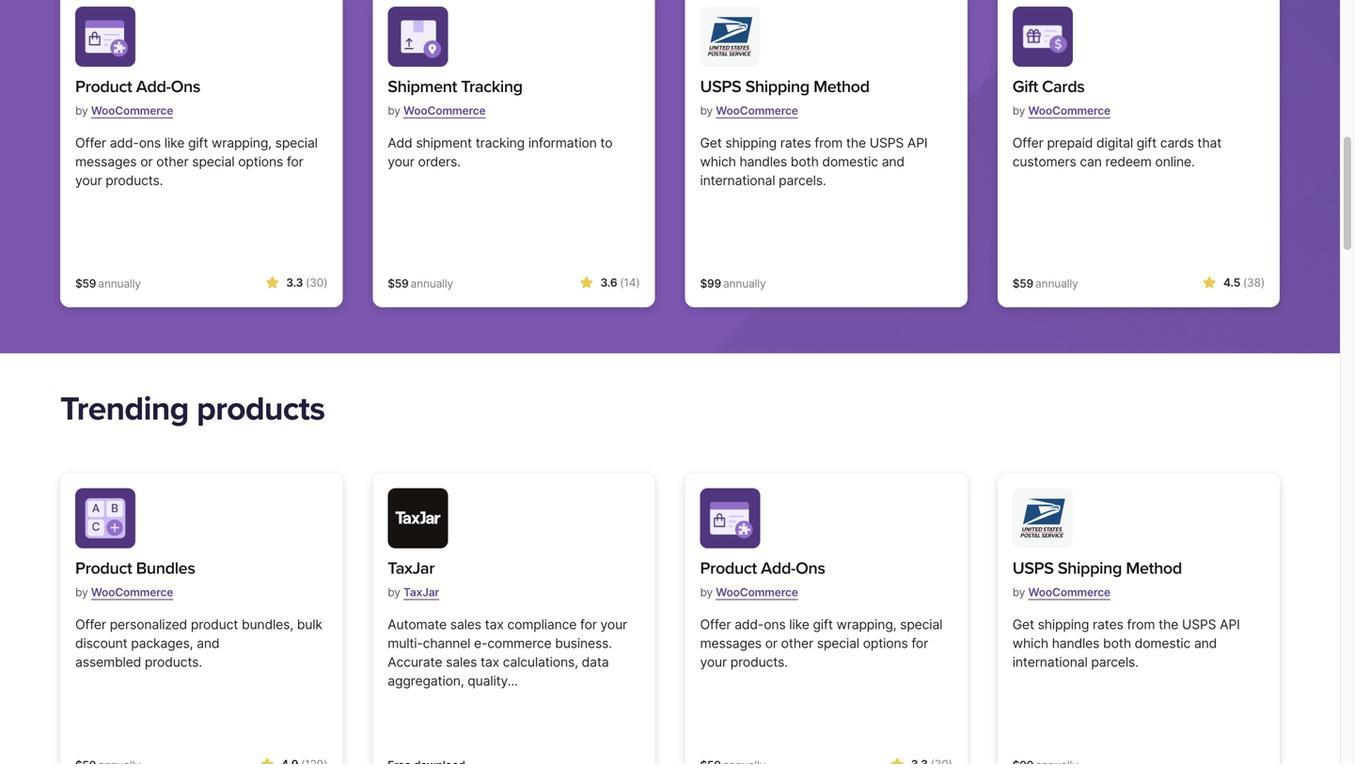 Task type: vqa. For each thing, say whether or not it's contained in the screenshot.
Change for Change Password
no



Task type: locate. For each thing, give the bounding box(es) containing it.
from
[[815, 135, 843, 151], [1127, 617, 1155, 633]]

add-
[[110, 135, 139, 151], [735, 617, 764, 633]]

0 vertical spatial products.
[[106, 173, 163, 189]]

your inside automate sales tax compliance for your multi-channel e-commerce business. accurate sales tax calculations, data aggregation, quality...
[[601, 617, 627, 633]]

2 ) from the left
[[636, 276, 640, 290]]

0 horizontal spatial gift
[[188, 135, 208, 151]]

and inside offer personalized product bundles, bulk discount packages, and assembled products.
[[197, 636, 219, 652]]

1 vertical spatial ons
[[796, 558, 825, 579]]

product inside product bundles by woocommerce
[[75, 558, 132, 579]]

annually for gift
[[1035, 277, 1078, 291]]

channel
[[423, 636, 470, 652]]

digital
[[1097, 135, 1133, 151]]

1 ( from the left
[[306, 276, 310, 290]]

1 horizontal spatial usps shipping method by woocommerce
[[1013, 558, 1182, 599]]

orders.
[[418, 154, 461, 170]]

usps shipping method by woocommerce
[[700, 77, 870, 118], [1013, 558, 1182, 599]]

1 horizontal spatial api
[[1220, 617, 1240, 633]]

) right the 4.5
[[1261, 276, 1265, 290]]

prepaid
[[1047, 135, 1093, 151]]

1 horizontal spatial product add-ons by woocommerce
[[700, 558, 825, 599]]

product
[[75, 77, 132, 97], [75, 558, 132, 579], [700, 558, 757, 579]]

( right the 4.5
[[1243, 276, 1247, 290]]

ons for the bottom product add-ons link
[[764, 617, 786, 633]]

and
[[882, 154, 905, 170], [197, 636, 219, 652], [1194, 636, 1217, 652]]

0 horizontal spatial $59
[[75, 277, 96, 291]]

your
[[388, 154, 415, 170], [75, 173, 102, 189], [601, 617, 627, 633], [700, 654, 727, 670]]

1 horizontal spatial rates
[[1093, 617, 1124, 633]]

sales down channel
[[446, 654, 477, 670]]

both
[[791, 154, 819, 170], [1103, 636, 1131, 652]]

ons for the bottom product add-ons link
[[796, 558, 825, 579]]

1 horizontal spatial parcels.
[[1091, 654, 1139, 670]]

product for product bundles link
[[75, 558, 132, 579]]

1 vertical spatial from
[[1127, 617, 1155, 633]]

other
[[156, 154, 189, 170], [781, 636, 814, 652]]

like for the top product add-ons link
[[164, 135, 185, 151]]

1 $59 from the left
[[75, 277, 96, 291]]

sales up e-
[[450, 617, 481, 633]]

annually
[[98, 277, 141, 291], [411, 277, 453, 291], [723, 277, 766, 291], [1035, 277, 1078, 291]]

$59 annually for gift
[[1013, 277, 1078, 291]]

gift
[[188, 135, 208, 151], [1137, 135, 1157, 151], [813, 617, 833, 633]]

wrapping,
[[212, 135, 272, 151], [837, 617, 897, 633]]

2 $59 annually from the left
[[388, 277, 453, 291]]

parcels.
[[779, 173, 826, 189], [1091, 654, 1139, 670]]

1 horizontal spatial handles
[[1052, 636, 1100, 652]]

1 vertical spatial messages
[[700, 636, 762, 652]]

data
[[582, 654, 609, 670]]

2 $59 from the left
[[388, 277, 409, 291]]

product for the bottom product add-ons link
[[700, 558, 757, 579]]

offer
[[75, 135, 106, 151], [1013, 135, 1044, 151], [75, 617, 106, 633], [700, 617, 731, 633]]

like for the bottom product add-ons link
[[789, 617, 809, 633]]

quality...
[[468, 673, 518, 689]]

2 horizontal spatial )
[[1261, 276, 1265, 290]]

3 $59 annually from the left
[[1013, 277, 1078, 291]]

customers
[[1013, 154, 1076, 170]]

1 vertical spatial usps shipping method link
[[1013, 556, 1182, 581]]

by inside gift cards by woocommerce
[[1013, 104, 1025, 118]]

0 vertical spatial sales
[[450, 617, 481, 633]]

0 vertical spatial shipping
[[725, 135, 777, 151]]

2 horizontal spatial $59
[[1013, 277, 1034, 291]]

1 horizontal spatial )
[[636, 276, 640, 290]]

like
[[164, 135, 185, 151], [789, 617, 809, 633]]

by inside shipment tracking by woocommerce
[[388, 104, 400, 118]]

1 ) from the left
[[324, 276, 328, 290]]

add-
[[136, 77, 171, 97], [761, 558, 796, 579]]

1 horizontal spatial get
[[1013, 617, 1034, 633]]

products.
[[106, 173, 163, 189], [731, 654, 788, 670]]

method
[[814, 77, 870, 97], [1126, 558, 1182, 579]]

0 vertical spatial ons
[[171, 77, 200, 97]]

0 horizontal spatial and
[[197, 636, 219, 652]]

0 horizontal spatial options
[[238, 154, 283, 170]]

or
[[140, 154, 153, 170], [765, 636, 778, 652]]

2 vertical spatial for
[[912, 636, 928, 652]]

product add-ons link
[[75, 75, 200, 100], [700, 556, 825, 581]]

1 horizontal spatial like
[[789, 617, 809, 633]]

tax up e-
[[485, 617, 504, 633]]

0 horizontal spatial get shipping rates from the usps api which handles both domestic and international parcels.
[[700, 135, 928, 189]]

1 horizontal spatial $59
[[388, 277, 409, 291]]

can
[[1080, 154, 1102, 170]]

1 horizontal spatial product add-ons link
[[700, 556, 825, 581]]

1 horizontal spatial and
[[882, 154, 905, 170]]

) right the 3.3
[[324, 276, 328, 290]]

1 horizontal spatial ons
[[796, 558, 825, 579]]

tax
[[485, 617, 504, 633], [481, 654, 499, 670]]

$59 for shipment tracking
[[388, 277, 409, 291]]

get
[[700, 135, 722, 151], [1013, 617, 1034, 633]]

0 horizontal spatial product add-ons link
[[75, 75, 200, 100]]

0 horizontal spatial ons
[[171, 77, 200, 97]]

the
[[846, 135, 866, 151], [1159, 617, 1179, 633]]

for for the top product add-ons link
[[287, 154, 303, 170]]

0 vertical spatial for
[[287, 154, 303, 170]]

$59 annually
[[75, 277, 141, 291], [388, 277, 453, 291], [1013, 277, 1078, 291]]

shipping
[[745, 77, 810, 97], [1058, 558, 1122, 579]]

offer add-ons like gift wrapping, special messages or other special options for your products. for the top product add-ons link
[[75, 135, 318, 189]]

$59 for product add-ons
[[75, 277, 96, 291]]

$99
[[700, 277, 721, 291]]

0 horizontal spatial (
[[306, 276, 310, 290]]

0 vertical spatial get
[[700, 135, 722, 151]]

1 $59 annually from the left
[[75, 277, 141, 291]]

1 vertical spatial handles
[[1052, 636, 1100, 652]]

annually for product
[[98, 277, 141, 291]]

( right '3.6'
[[620, 276, 624, 290]]

0 vertical spatial add-
[[136, 77, 171, 97]]

wrapping, for the top product add-ons link
[[212, 135, 272, 151]]

usps shipping method link
[[700, 75, 870, 100], [1013, 556, 1182, 581]]

international
[[700, 173, 775, 189], [1013, 654, 1088, 670]]

0 vertical spatial usps shipping method by woocommerce
[[700, 77, 870, 118]]

tax up quality... in the left of the page
[[481, 654, 499, 670]]

api
[[907, 135, 928, 151], [1220, 617, 1240, 633]]

ons
[[171, 77, 200, 97], [796, 558, 825, 579]]

$59
[[75, 277, 96, 291], [388, 277, 409, 291], [1013, 277, 1034, 291]]

2 horizontal spatial (
[[1243, 276, 1247, 290]]

2 ( from the left
[[620, 276, 624, 290]]

by inside product bundles by woocommerce
[[75, 586, 88, 599]]

)
[[324, 276, 328, 290], [636, 276, 640, 290], [1261, 276, 1265, 290]]

3.3
[[286, 276, 303, 290]]

ons for the top product add-ons link
[[171, 77, 200, 97]]

0 vertical spatial offer add-ons like gift wrapping, special messages or other special options for your products.
[[75, 135, 318, 189]]

1 horizontal spatial offer add-ons like gift wrapping, special messages or other special options for your products.
[[700, 617, 943, 670]]

taxjar link
[[388, 556, 439, 581], [403, 578, 439, 607]]

1 vertical spatial domestic
[[1135, 636, 1191, 652]]

1 annually from the left
[[98, 277, 141, 291]]

0 horizontal spatial handles
[[740, 154, 787, 170]]

bulk
[[297, 617, 322, 633]]

personalized
[[110, 617, 187, 633]]

handles for the bottom usps shipping method link
[[1052, 636, 1100, 652]]

1 vertical spatial like
[[789, 617, 809, 633]]

2 annually from the left
[[411, 277, 453, 291]]

0 horizontal spatial products.
[[106, 173, 163, 189]]

0 vertical spatial messages
[[75, 154, 137, 170]]

0 horizontal spatial for
[[287, 154, 303, 170]]

bundles,
[[242, 617, 293, 633]]

redeem
[[1106, 154, 1152, 170]]

1 horizontal spatial (
[[620, 276, 624, 290]]

by inside taxjar by taxjar
[[388, 586, 400, 599]]

0 horizontal spatial $59 annually
[[75, 277, 141, 291]]

1 vertical spatial for
[[580, 617, 597, 633]]

which
[[700, 154, 736, 170], [1013, 636, 1049, 652]]

3 ) from the left
[[1261, 276, 1265, 290]]

( right the 3.3
[[306, 276, 310, 290]]

0 vertical spatial tax
[[485, 617, 504, 633]]

0 vertical spatial the
[[846, 135, 866, 151]]

0 horizontal spatial product add-ons by woocommerce
[[75, 77, 200, 118]]

rates
[[780, 135, 811, 151], [1093, 617, 1124, 633]]

1 vertical spatial taxjar
[[403, 586, 439, 599]]

tracking
[[476, 135, 525, 151]]

0 vertical spatial both
[[791, 154, 819, 170]]

( for gift cards
[[1243, 276, 1247, 290]]

0 vertical spatial other
[[156, 154, 189, 170]]

3.6
[[600, 276, 617, 290]]

offer inside offer personalized product bundles, bulk discount packages, and assembled products.
[[75, 617, 106, 633]]

options for the top product add-ons link
[[238, 154, 283, 170]]

woocommerce
[[91, 104, 173, 118], [403, 104, 486, 118], [716, 104, 798, 118], [1028, 104, 1111, 118], [91, 586, 173, 599], [716, 586, 798, 599], [1028, 586, 1111, 599]]

) right '3.6'
[[636, 276, 640, 290]]

offer add-ons like gift wrapping, special messages or other special options for your products.
[[75, 135, 318, 189], [700, 617, 943, 670]]

1 vertical spatial get shipping rates from the usps api which handles both domestic and international parcels.
[[1013, 617, 1240, 670]]

shipment tracking by woocommerce
[[388, 77, 523, 118]]

( for product add-ons
[[306, 276, 310, 290]]

1 vertical spatial products.
[[731, 654, 788, 670]]

0 horizontal spatial shipping
[[745, 77, 810, 97]]

the for left usps shipping method link
[[846, 135, 866, 151]]

cards
[[1042, 77, 1085, 97]]

1 horizontal spatial products.
[[731, 654, 788, 670]]

0 vertical spatial get shipping rates from the usps api which handles both domestic and international parcels.
[[700, 135, 928, 189]]

0 horizontal spatial ons
[[139, 135, 161, 151]]

1 vertical spatial both
[[1103, 636, 1131, 652]]

gift for the bottom product add-ons link
[[813, 617, 833, 633]]

usps
[[700, 77, 741, 97], [870, 135, 904, 151], [1013, 558, 1054, 579], [1182, 617, 1216, 633]]

1 horizontal spatial add-
[[735, 617, 764, 633]]

shipment tracking link
[[388, 75, 523, 100]]

1 vertical spatial wrapping,
[[837, 617, 897, 633]]

messages
[[75, 154, 137, 170], [700, 636, 762, 652]]

for inside automate sales tax compliance for your multi-channel e-commerce business. accurate sales tax calculations, data aggregation, quality...
[[580, 617, 597, 633]]

taxjar by taxjar
[[388, 558, 439, 599]]

woocommerce inside shipment tracking by woocommerce
[[403, 104, 486, 118]]

1 vertical spatial add-
[[735, 617, 764, 633]]

special
[[275, 135, 318, 151], [192, 154, 235, 170], [900, 617, 943, 633], [817, 636, 860, 652]]

commerce
[[487, 636, 552, 652]]

e-
[[474, 636, 487, 652]]

discount
[[75, 636, 127, 652]]

handles
[[740, 154, 787, 170], [1052, 636, 1100, 652]]

3 annually from the left
[[723, 277, 766, 291]]

add shipment tracking information to your orders.
[[388, 135, 613, 170]]

0 vertical spatial which
[[700, 154, 736, 170]]

1 horizontal spatial messages
[[700, 636, 762, 652]]

2 horizontal spatial $59 annually
[[1013, 277, 1078, 291]]

2 horizontal spatial and
[[1194, 636, 1217, 652]]

) for shipment tracking
[[636, 276, 640, 290]]

bundles
[[136, 558, 195, 579]]

0 horizontal spatial add-
[[110, 135, 139, 151]]

4 annually from the left
[[1035, 277, 1078, 291]]

0 vertical spatial taxjar
[[388, 558, 435, 579]]

0 vertical spatial options
[[238, 154, 283, 170]]

aggregation,
[[388, 673, 464, 689]]

3 ( from the left
[[1243, 276, 1247, 290]]

products
[[197, 390, 325, 430]]

product bundles link
[[75, 556, 195, 581]]

gift cards link
[[1013, 75, 1111, 100]]

gift
[[1013, 77, 1038, 97]]

by
[[75, 104, 88, 118], [388, 104, 400, 118], [700, 104, 713, 118], [1013, 104, 1025, 118], [75, 586, 88, 599], [388, 586, 400, 599], [700, 586, 713, 599], [1013, 586, 1025, 599]]

taxjar
[[388, 558, 435, 579], [403, 586, 439, 599]]

packages,
[[131, 636, 193, 652]]

0 vertical spatial like
[[164, 135, 185, 151]]

0 horizontal spatial get
[[700, 135, 722, 151]]

0 horizontal spatial the
[[846, 135, 866, 151]]

1 vertical spatial international
[[1013, 654, 1088, 670]]

woocommerce inside product bundles by woocommerce
[[91, 586, 173, 599]]

get shipping rates from the usps api which handles both domestic and international parcels.
[[700, 135, 928, 189], [1013, 617, 1240, 670]]

automate
[[388, 617, 447, 633]]

1 vertical spatial which
[[1013, 636, 1049, 652]]

0 horizontal spatial shipping
[[725, 135, 777, 151]]

shipment
[[388, 77, 457, 97]]

ons
[[139, 135, 161, 151], [764, 617, 786, 633]]

1 horizontal spatial for
[[580, 617, 597, 633]]

annually for shipment
[[411, 277, 453, 291]]

$59 annually for shipment
[[388, 277, 453, 291]]

gift cards by woocommerce
[[1013, 77, 1111, 118]]

1 horizontal spatial $59 annually
[[388, 277, 453, 291]]

0 vertical spatial usps shipping method link
[[700, 75, 870, 100]]

0 horizontal spatial like
[[164, 135, 185, 151]]

1 horizontal spatial ons
[[764, 617, 786, 633]]

3 $59 from the left
[[1013, 277, 1034, 291]]

1 horizontal spatial both
[[1103, 636, 1131, 652]]

1 vertical spatial offer add-ons like gift wrapping, special messages or other special options for your products.
[[700, 617, 943, 670]]

1 vertical spatial options
[[863, 636, 908, 652]]

0 horizontal spatial offer add-ons like gift wrapping, special messages or other special options for your products.
[[75, 135, 318, 189]]



Task type: describe. For each thing, give the bounding box(es) containing it.
0 horizontal spatial parcels.
[[779, 173, 826, 189]]

0 horizontal spatial which
[[700, 154, 736, 170]]

1 horizontal spatial international
[[1013, 654, 1088, 670]]

0 horizontal spatial both
[[791, 154, 819, 170]]

0 horizontal spatial method
[[814, 77, 870, 97]]

trending
[[60, 390, 189, 430]]

0 horizontal spatial or
[[140, 154, 153, 170]]

3.6 ( 14 )
[[600, 276, 640, 290]]

offer inside offer prepaid digital gift cards that customers can redeem online.
[[1013, 135, 1044, 151]]

1 vertical spatial product add-ons link
[[700, 556, 825, 581]]

1 vertical spatial sales
[[446, 654, 477, 670]]

1 vertical spatial shipping
[[1058, 558, 1122, 579]]

woocommerce inside gift cards by woocommerce
[[1028, 104, 1111, 118]]

add- for the top product add-ons link
[[110, 135, 139, 151]]

assembled products.
[[75, 654, 202, 670]]

1 vertical spatial get
[[1013, 617, 1034, 633]]

1 vertical spatial parcels.
[[1091, 654, 1139, 670]]

1 horizontal spatial other
[[781, 636, 814, 652]]

business.
[[555, 636, 612, 652]]

add
[[388, 135, 412, 151]]

1 horizontal spatial get shipping rates from the usps api which handles both domestic and international parcels.
[[1013, 617, 1240, 670]]

product
[[191, 617, 238, 633]]

products. for the top product add-ons link
[[106, 173, 163, 189]]

online.
[[1155, 154, 1195, 170]]

1 vertical spatial or
[[765, 636, 778, 652]]

0 vertical spatial from
[[815, 135, 843, 151]]

) for gift cards
[[1261, 276, 1265, 290]]

product bundles by woocommerce
[[75, 558, 195, 599]]

$59 for gift cards
[[1013, 277, 1034, 291]]

add- for the top product add-ons link
[[136, 77, 171, 97]]

trending products
[[60, 390, 325, 430]]

0 vertical spatial shipping
[[745, 77, 810, 97]]

1 vertical spatial shipping
[[1038, 617, 1089, 633]]

30
[[310, 276, 324, 290]]

0 horizontal spatial rates
[[780, 135, 811, 151]]

your inside add shipment tracking information to your orders.
[[388, 154, 415, 170]]

1 vertical spatial tax
[[481, 654, 499, 670]]

product for the top product add-ons link
[[75, 77, 132, 97]]

multi-
[[388, 636, 423, 652]]

0 horizontal spatial domestic
[[822, 154, 878, 170]]

options for the bottom product add-ons link
[[863, 636, 908, 652]]

compliance
[[507, 617, 577, 633]]

gift inside offer prepaid digital gift cards that customers can redeem online.
[[1137, 135, 1157, 151]]

( for shipment tracking
[[620, 276, 624, 290]]

4.5 ( 38 )
[[1223, 276, 1265, 290]]

1 vertical spatial method
[[1126, 558, 1182, 579]]

1 horizontal spatial from
[[1127, 617, 1155, 633]]

0 vertical spatial product add-ons link
[[75, 75, 200, 100]]

0 vertical spatial international
[[700, 173, 775, 189]]

14
[[624, 276, 636, 290]]

1 horizontal spatial which
[[1013, 636, 1049, 652]]

ons for the top product add-ons link
[[139, 135, 161, 151]]

0 vertical spatial product add-ons by woocommerce
[[75, 77, 200, 118]]

1 vertical spatial rates
[[1093, 617, 1124, 633]]

to
[[600, 135, 613, 151]]

offer personalized product bundles, bulk discount packages, and assembled products.
[[75, 617, 322, 670]]

38
[[1247, 276, 1261, 290]]

the for the bottom usps shipping method link
[[1159, 617, 1179, 633]]

$59 annually for product
[[75, 277, 141, 291]]

gift for the top product add-ons link
[[188, 135, 208, 151]]

0 horizontal spatial messages
[[75, 154, 137, 170]]

add- for the bottom product add-ons link
[[735, 617, 764, 633]]

1 vertical spatial product add-ons by woocommerce
[[700, 558, 825, 599]]

products. for the bottom product add-ons link
[[731, 654, 788, 670]]

4.5
[[1223, 276, 1241, 290]]

information
[[528, 135, 597, 151]]

handles for left usps shipping method link
[[740, 154, 787, 170]]

0 vertical spatial api
[[907, 135, 928, 151]]

shipment
[[416, 135, 472, 151]]

offer prepaid digital gift cards that customers can redeem online.
[[1013, 135, 1222, 170]]

0 horizontal spatial usps shipping method by woocommerce
[[700, 77, 870, 118]]

offer add-ons like gift wrapping, special messages or other special options for your products. for the bottom product add-ons link
[[700, 617, 943, 670]]

tracking
[[461, 77, 523, 97]]

accurate
[[388, 654, 442, 670]]

for for the bottom product add-ons link
[[912, 636, 928, 652]]

cards
[[1160, 135, 1194, 151]]

1 vertical spatial usps shipping method by woocommerce
[[1013, 558, 1182, 599]]

0 horizontal spatial other
[[156, 154, 189, 170]]

) for product add-ons
[[324, 276, 328, 290]]

add- for the bottom product add-ons link
[[761, 558, 796, 579]]

that
[[1198, 135, 1222, 151]]

automate sales tax compliance for your multi-channel e-commerce business. accurate sales tax calculations, data aggregation, quality...
[[388, 617, 627, 689]]

wrapping, for the bottom product add-ons link
[[837, 617, 897, 633]]

$99 annually
[[700, 277, 766, 291]]

3.3 ( 30 )
[[286, 276, 328, 290]]

0 horizontal spatial usps shipping method link
[[700, 75, 870, 100]]

calculations,
[[503, 654, 578, 670]]



